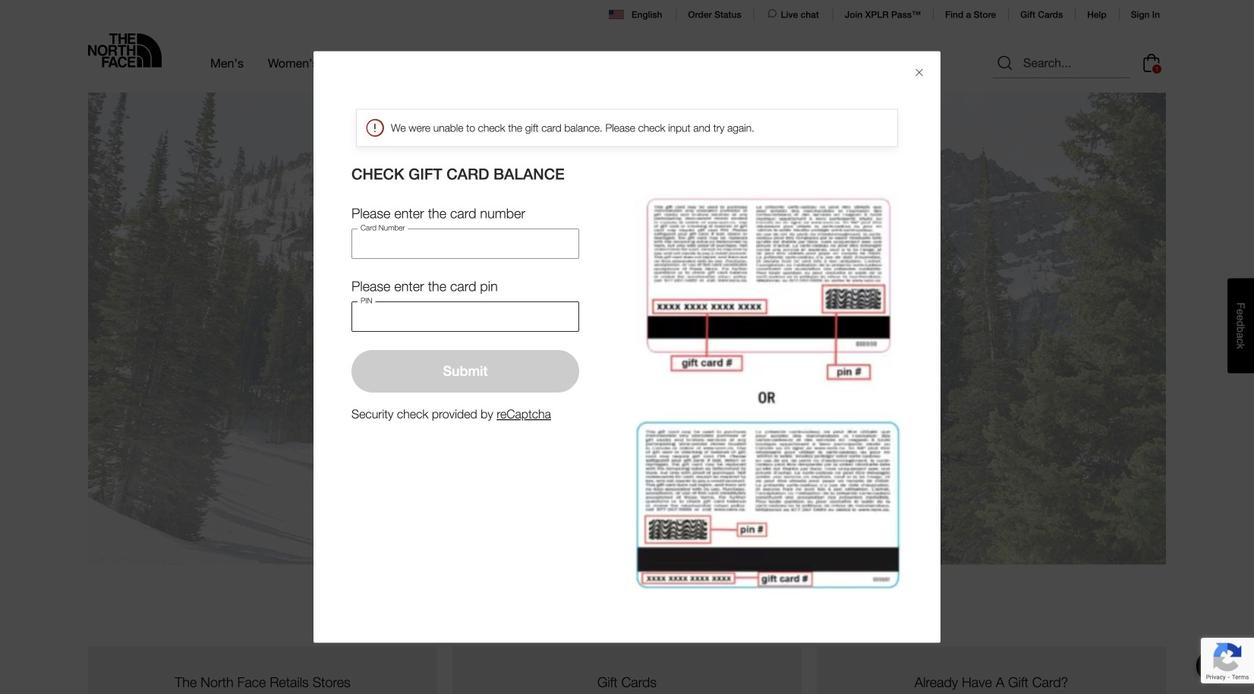 Task type: describe. For each thing, give the bounding box(es) containing it.
search all image
[[997, 54, 1015, 72]]

Search search field
[[994, 48, 1130, 78]]

the north face home page image
[[88, 33, 162, 68]]

shop gift cards at the north face image
[[88, 93, 1167, 565]]



Task type: vqa. For each thing, say whether or not it's contained in the screenshot.
'Shop Gift Cards at The North Face' image
yes



Task type: locate. For each thing, give the bounding box(es) containing it.
None text field
[[352, 229, 580, 259], [352, 302, 580, 332], [352, 229, 580, 259], [352, 302, 580, 332]]

gift card back image
[[635, 192, 903, 589]]



